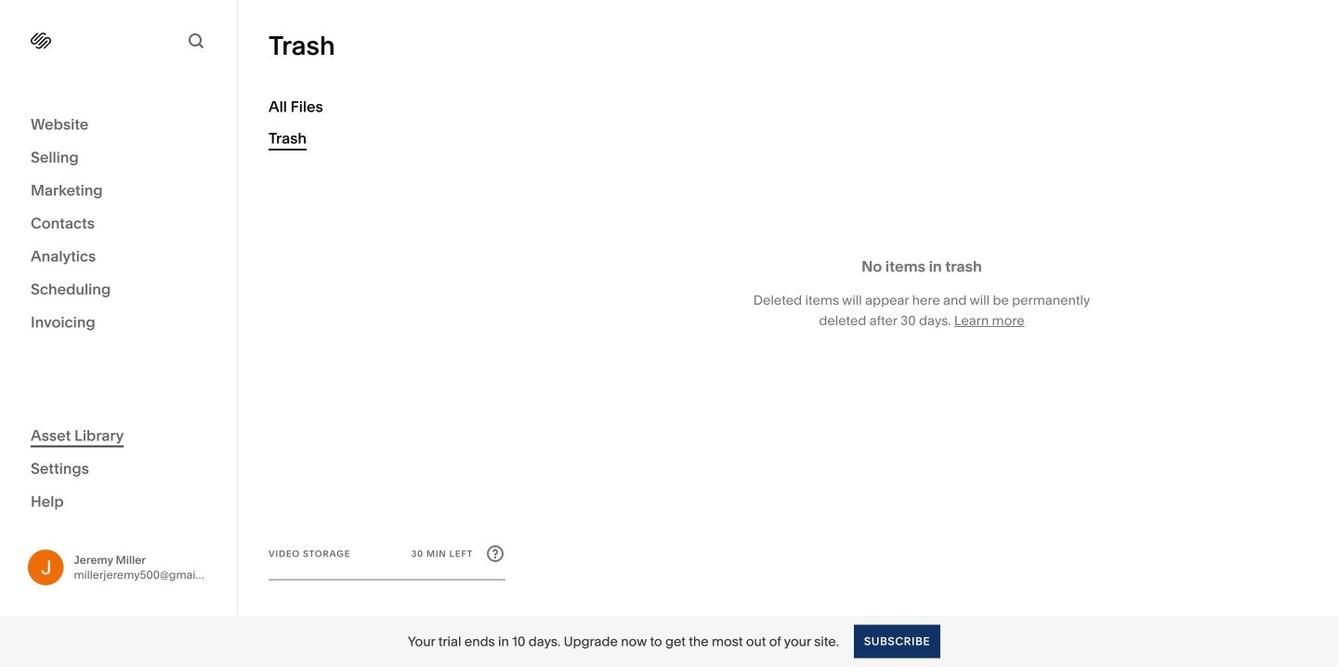 Task type: locate. For each thing, give the bounding box(es) containing it.
search image
[[186, 31, 206, 51]]



Task type: vqa. For each thing, say whether or not it's contained in the screenshot.
logo squarespace
yes



Task type: describe. For each thing, give the bounding box(es) containing it.
question mark circle image
[[485, 544, 505, 564]]

logo squarespace image
[[31, 31, 51, 51]]



